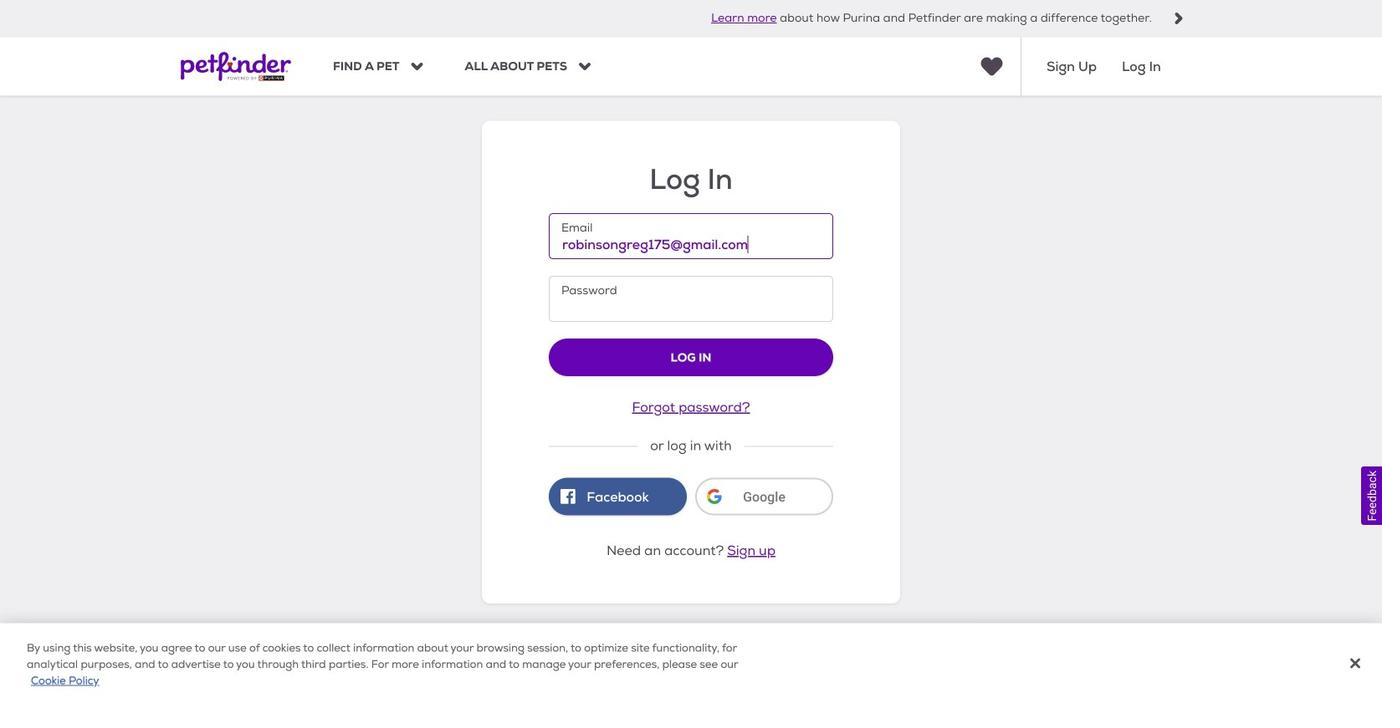 Task type: locate. For each thing, give the bounding box(es) containing it.
footer
[[0, 629, 1382, 709]]

petfinder home image
[[181, 37, 291, 96]]

None password field
[[549, 276, 833, 322]]

None email field
[[549, 214, 833, 260]]



Task type: describe. For each thing, give the bounding box(es) containing it.
privacy alert dialog
[[0, 624, 1382, 709]]

purina your pet, our passion image
[[0, 639, 1382, 656]]



Task type: vqa. For each thing, say whether or not it's contained in the screenshot.
the Purina Your Pet, Our Passion image
yes



